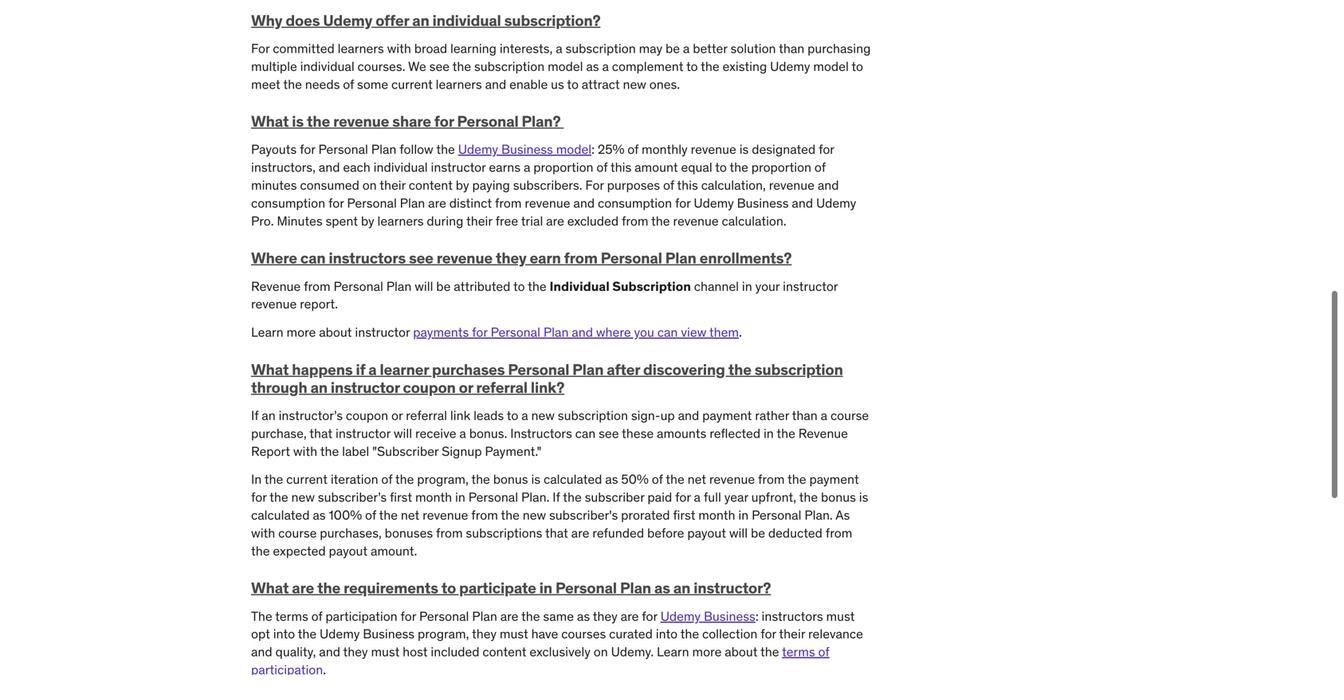 Task type: describe. For each thing, give the bounding box(es) containing it.
attract
[[582, 76, 620, 92]]

the down earn
[[528, 278, 547, 294]]

for up curated
[[642, 608, 658, 624]]

exclusively
[[530, 644, 591, 660]]

the down purposes
[[651, 213, 670, 229]]

the right follow
[[436, 141, 455, 158]]

referral inside "what happens if a learner purchases personal plan after discovering the subscription through an instructor coupon or referral link?"
[[476, 378, 528, 397]]

1 vertical spatial calculated
[[251, 507, 310, 523]]

the right in
[[264, 471, 283, 488]]

the up the paid
[[666, 471, 685, 488]]

free
[[496, 213, 518, 229]]

with inside for committed learners with broad learning interests, a subscription may be a better solution than purchasing multiple individual courses. we see the subscription model as a complement to the existing udemy model to meet the needs of some current learners and enable us to attract new ones.
[[387, 40, 411, 57]]

rather
[[755, 408, 789, 424]]

they left earn
[[496, 249, 527, 268]]

revenue inside if an instructor's coupon or referral link leads to a new subscription sign-up and payment rather than a course purchase, that instructor will receive a bonus. instructors can see these amounts reflected in the revenue report with the label "subscriber signup payment."
[[799, 425, 848, 442]]

the down udemy business link
[[680, 626, 699, 642]]

the terms of participation for personal plan are the same as they are for udemy business
[[251, 608, 756, 624]]

model left 25%
[[556, 141, 592, 158]]

that inside the in the current iteration of the program, the bonus is calculated as 50% of the net revenue from the payment for the new subscriber's first month in personal plan. if the subscriber paid for a full year upfront, the bonus is calculated as 100% of the net revenue from the new subscriber's prorated first month in personal plan. as with course purchases, bonuses from subscriptions that are refunded before payout will be deducted from the expected payout amount.
[[545, 525, 568, 541]]

attributed
[[454, 278, 511, 294]]

model up us
[[548, 58, 583, 74]]

an inside "what happens if a learner purchases personal plan after discovering the subscription through an instructor coupon or referral link?"
[[310, 378, 328, 397]]

follow
[[400, 141, 433, 158]]

in
[[251, 471, 262, 488]]

the left expected
[[251, 543, 270, 559]]

iteration
[[331, 471, 378, 488]]

during
[[427, 213, 464, 229]]

subscriber's
[[549, 507, 618, 523]]

0 horizontal spatial be
[[436, 278, 451, 294]]

designated
[[752, 141, 816, 158]]

more inside ': instructors must opt into the udemy business program, they must have courses curated into the collection for their relevance and quality, and they must host included content exclusively on udemy. learn more about the'
[[692, 644, 722, 660]]

the up the quality,
[[298, 626, 317, 642]]

monthly
[[642, 141, 688, 158]]

of down 25%
[[597, 159, 608, 175]]

"subscriber
[[372, 443, 439, 460]]

where can instructors see revenue they earn from personal plan enrollments?
[[251, 249, 792, 268]]

revenue down some
[[333, 112, 389, 131]]

1 proportion from the left
[[534, 159, 594, 175]]

they left host
[[343, 644, 368, 660]]

for right payments on the left of the page
[[472, 324, 488, 340]]

1 vertical spatial see
[[409, 249, 433, 268]]

for right the paid
[[675, 489, 691, 505]]

payment."
[[485, 443, 542, 460]]

than inside for committed learners with broad learning interests, a subscription may be a better solution than purchasing multiple individual courses. we see the subscription model as a complement to the existing udemy model to meet the needs of some current learners and enable us to attract new ones.
[[779, 40, 805, 57]]

subscribers.
[[513, 177, 582, 193]]

broad
[[414, 40, 447, 57]]

0 vertical spatial about
[[319, 324, 352, 340]]

current inside for committed learners with broad learning interests, a subscription may be a better solution than purchasing multiple individual courses. we see the subscription model as a complement to the existing udemy model to meet the needs of some current learners and enable us to attract new ones.
[[391, 76, 433, 92]]

content inside ': instructors must opt into the udemy business program, they must have courses curated into the collection for their relevance and quality, and they must host included content exclusively on udemy. learn more about the'
[[483, 644, 527, 660]]

offer
[[376, 11, 409, 30]]

payments for personal plan and where you can view them link
[[413, 324, 739, 340]]

in inside channel in your instructor revenue report.
[[742, 278, 752, 294]]

the
[[251, 608, 272, 624]]

of right 100%
[[365, 507, 376, 523]]

subscription up attract
[[566, 40, 636, 57]]

personal up each
[[318, 141, 368, 158]]

they up courses
[[593, 608, 618, 624]]

purchases,
[[320, 525, 382, 541]]

subscription down the interests,
[[474, 58, 545, 74]]

purposes
[[607, 177, 660, 193]]

the up subscriber's
[[563, 489, 582, 505]]

will inside the in the current iteration of the program, the bonus is calculated as 50% of the net revenue from the payment for the new subscriber's first month in personal plan. if the subscriber paid for a full year upfront, the bonus is calculated as 100% of the net revenue from the new subscriber's prorated first month in personal plan. as with course purchases, bonuses from subscriptions that are refunded before payout will be deducted from the expected payout amount.
[[729, 525, 748, 541]]

1 vertical spatial by
[[361, 213, 374, 229]]

new inside for committed learners with broad learning interests, a subscription may be a better solution than purchasing multiple individual courses. we see the subscription model as a complement to the existing udemy model to meet the needs of some current learners and enable us to attract new ones.
[[623, 76, 646, 92]]

the up bonuses
[[379, 507, 398, 523]]

personal down upfront, at right bottom
[[752, 507, 802, 523]]

personal up same on the bottom of the page
[[556, 579, 617, 598]]

if an instructor's coupon or referral link leads to a new subscription sign-up and payment rather than a course purchase, that instructor will receive a bonus. instructors can see these amounts reflected in the revenue report with the label "subscriber signup payment."
[[251, 408, 869, 460]]

0 horizontal spatial payout
[[329, 543, 368, 559]]

a down the subscription?
[[556, 40, 563, 57]]

the down signup
[[471, 471, 490, 488]]

for inside ': instructors must opt into the udemy business program, they must have courses curated into the collection for their relevance and quality, and they must host included content exclusively on udemy. learn more about the'
[[761, 626, 776, 642]]

an right the offer
[[412, 11, 429, 30]]

and inside for committed learners with broad learning interests, a subscription may be a better solution than purchasing multiple individual courses. we see the subscription model as a complement to the existing udemy model to meet the needs of some current learners and enable us to attract new ones.
[[485, 76, 506, 92]]

an inside if an instructor's coupon or referral link leads to a new subscription sign-up and payment rather than a course purchase, that instructor will receive a bonus. instructors can see these amounts reflected in the revenue report with the label "subscriber signup payment."
[[262, 408, 276, 424]]

reflected
[[710, 425, 761, 442]]

personal up report.
[[334, 278, 383, 294]]

equal
[[681, 159, 712, 175]]

1 vertical spatial learners
[[436, 76, 482, 92]]

meet
[[251, 76, 280, 92]]

view
[[681, 324, 707, 340]]

instructor inside "what happens if a learner purchases personal plan after discovering the subscription through an instructor coupon or referral link?"
[[331, 378, 400, 397]]

complement
[[612, 58, 684, 74]]

subscription inside if an instructor's coupon or referral link leads to a new subscription sign-up and payment rather than a course purchase, that instructor will receive a bonus. instructors can see these amounts reflected in the revenue report with the label "subscriber signup payment."
[[558, 408, 628, 424]]

revenue up 'year'
[[709, 471, 755, 488]]

program, inside the in the current iteration of the program, the bonus is calculated as 50% of the net revenue from the payment for the new subscriber's first month in personal plan. if the subscriber paid for a full year upfront, the bonus is calculated as 100% of the net revenue from the new subscriber's prorated first month in personal plan. as with course purchases, bonuses from subscriptions that are refunded before payout will be deducted from the expected payout amount.
[[417, 471, 469, 488]]

some
[[357, 76, 388, 92]]

revenue inside channel in your instructor revenue report.
[[251, 296, 297, 312]]

1 vertical spatial their
[[466, 213, 492, 229]]

purchases
[[432, 360, 505, 379]]

of up the quality,
[[311, 608, 322, 624]]

bonus.
[[469, 425, 507, 442]]

: 25% of monthly revenue is designated for instructors, and each individual instructor earns a proportion of this amount equal to the proportion of minutes consumed on their content by paying subscribers. for purposes of this calculation, revenue and consumption for personal plan are distinct from revenue and consumption for udemy business and udemy pro. minutes spent by learners during their free trial are excluded from the revenue calculation.
[[251, 141, 856, 229]]

new inside if an instructor's coupon or referral link leads to a new subscription sign-up and payment rather than a course purchase, that instructor will receive a bonus. instructors can see these amounts reflected in the revenue report with the label "subscriber signup payment."
[[531, 408, 555, 424]]

link
[[450, 408, 471, 424]]

as left 100%
[[313, 507, 326, 523]]

included
[[431, 644, 480, 660]]

what for what is the revenue share for personal plan?
[[251, 112, 289, 131]]

25%
[[598, 141, 625, 158]]

solution
[[731, 40, 776, 57]]

50%
[[621, 471, 649, 488]]

course inside the in the current iteration of the program, the bonus is calculated as 50% of the net revenue from the payment for the new subscriber's first month in personal plan. if the subscriber paid for a full year upfront, the bonus is calculated as 100% of the net revenue from the new subscriber's prorated first month in personal plan. as with course purchases, bonuses from subscriptions that are refunded before payout will be deducted from the expected payout amount.
[[278, 525, 317, 541]]

them
[[709, 324, 739, 340]]

revenue up bonuses
[[423, 507, 468, 523]]

expected
[[273, 543, 326, 559]]

are up curated
[[621, 608, 639, 624]]

up
[[661, 408, 675, 424]]

instructor inside if an instructor's coupon or referral link leads to a new subscription sign-up and payment rather than a course purchase, that instructor will receive a bonus. instructors can see these amounts reflected in the revenue report with the label "subscriber signup payment."
[[336, 425, 391, 442]]

instructor inside channel in your instructor revenue report.
[[783, 278, 838, 294]]

better
[[693, 40, 728, 57]]

the down the "subscriber
[[395, 471, 414, 488]]

bonuses
[[385, 525, 433, 541]]

full
[[704, 489, 721, 505]]

learn more about instructor payments for personal plan and where you can view them .
[[251, 324, 742, 340]]

business inside ': instructors must opt into the udemy business program, they must have courses curated into the collection for their relevance and quality, and they must host included content exclusively on udemy. learn more about the'
[[363, 626, 415, 642]]

learn inside ': instructors must opt into the udemy business program, they must have courses curated into the collection for their relevance and quality, and they must host included content exclusively on udemy. learn more about the'
[[657, 644, 689, 660]]

the down better at the top of the page
[[701, 58, 720, 74]]

are down expected
[[292, 579, 314, 598]]

0 vertical spatial participation
[[326, 608, 398, 624]]

business up collection
[[704, 608, 756, 624]]

signup
[[442, 443, 482, 460]]

0 vertical spatial month
[[415, 489, 452, 505]]

from down purposes
[[622, 213, 648, 229]]

1 horizontal spatial by
[[456, 177, 469, 193]]

1 vertical spatial plan.
[[805, 507, 833, 523]]

1 vertical spatial must
[[500, 626, 528, 642]]

for right designated
[[819, 141, 834, 158]]

the down expected
[[317, 579, 340, 598]]

excluded
[[567, 213, 619, 229]]

100%
[[329, 507, 362, 523]]

amounts
[[657, 425, 707, 442]]

as up "subscriber"
[[605, 471, 618, 488]]

business inside : 25% of monthly revenue is designated for instructors, and each individual instructor earns a proportion of this amount equal to the proportion of minutes consumed on their content by paying subscribers. for purposes of this calculation, revenue and consumption for personal plan are distinct from revenue and consumption for udemy business and udemy pro. minutes spent by learners during their free trial are excluded from the revenue calculation.
[[737, 195, 789, 211]]

of right iteration
[[381, 471, 392, 488]]

revenue from personal plan will be attributed to the individual subscription
[[251, 278, 691, 294]]

coupon inside if an instructor's coupon or referral link leads to a new subscription sign-up and payment rather than a course purchase, that instructor will receive a bonus. instructors can see these amounts reflected in the revenue report with the label "subscriber signup payment."
[[346, 408, 388, 424]]

upfront,
[[751, 489, 796, 505]]

learner
[[380, 360, 429, 379]]

of up the paid
[[652, 471, 663, 488]]

what for what are the requirements to participate in personal plan as an instructor?
[[251, 579, 289, 598]]

are inside the in the current iteration of the program, the bonus is calculated as 50% of the net revenue from the payment for the new subscriber's first month in personal plan. if the subscriber paid for a full year upfront, the bonus is calculated as 100% of the net revenue from the new subscriber's prorated first month in personal plan. as with course purchases, bonuses from subscriptions that are refunded before payout will be deducted from the expected payout amount.
[[571, 525, 589, 541]]

instructors inside ': instructors must opt into the udemy business program, they must have courses curated into the collection for their relevance and quality, and they must host included content exclusively on udemy. learn more about the'
[[762, 608, 823, 624]]

see inside if an instructor's coupon or referral link leads to a new subscription sign-up and payment rather than a course purchase, that instructor will receive a bonus. instructors can see these amounts reflected in the revenue report with the label "subscriber signup payment."
[[599, 425, 619, 442]]

than inside if an instructor's coupon or referral link leads to a new subscription sign-up and payment rather than a course purchase, that instructor will receive a bonus. instructors can see these amounts reflected in the revenue report with the label "subscriber signup payment."
[[792, 408, 818, 424]]

personal up subscription
[[601, 249, 662, 268]]

relevance
[[808, 626, 863, 642]]

1 horizontal spatial payout
[[687, 525, 726, 541]]

from up "individual"
[[564, 249, 598, 268]]

us
[[551, 76, 564, 92]]

subscriber's
[[318, 489, 387, 505]]

host
[[403, 644, 428, 660]]

amount
[[635, 159, 678, 175]]

a up signup
[[460, 425, 466, 442]]

to left participate
[[441, 579, 456, 598]]

udemy inside for committed learners with broad learning interests, a subscription may be a better solution than purchasing multiple individual courses. we see the subscription model as a complement to the existing udemy model to meet the needs of some current learners and enable us to attract new ones.
[[770, 58, 810, 74]]

from up upfront, at right bottom
[[758, 471, 785, 488]]

personal up udemy business model link
[[457, 112, 519, 131]]

subscriber
[[585, 489, 645, 505]]

content inside : 25% of monthly revenue is designated for instructors, and each individual instructor earns a proportion of this amount equal to the proportion of minutes consumed on their content by paying subscribers. for purposes of this calculation, revenue and consumption for personal plan are distinct from revenue and consumption for udemy business and udemy pro. minutes spent by learners during their free trial are excluded from the revenue calculation.
[[409, 177, 453, 193]]

of down amount
[[663, 177, 674, 193]]

program, inside ': instructors must opt into the udemy business program, they must have courses curated into the collection for their relevance and quality, and they must host included content exclusively on udemy. learn more about the'
[[418, 626, 469, 642]]

revenue down designated
[[769, 177, 815, 193]]

purchasing
[[808, 40, 871, 57]]

subscription
[[612, 278, 691, 294]]

committed
[[273, 40, 335, 57]]

the down learning at the top left
[[452, 58, 471, 74]]

from down as
[[826, 525, 852, 541]]

to down better at the top of the page
[[686, 58, 698, 74]]

are right trial
[[546, 213, 564, 229]]

calculation.
[[722, 213, 787, 229]]

courses.
[[358, 58, 405, 74]]

terms inside terms of participation
[[782, 644, 815, 660]]

for down in
[[251, 489, 267, 505]]

instructor?
[[694, 579, 771, 598]]

paid
[[648, 489, 672, 505]]

we
[[408, 58, 426, 74]]

interests,
[[500, 40, 553, 57]]

report.
[[300, 296, 338, 312]]

1 vertical spatial net
[[401, 507, 420, 523]]

that inside if an instructor's coupon or referral link leads to a new subscription sign-up and payment rather than a course purchase, that instructor will receive a bonus. instructors can see these amounts reflected in the revenue report with the label "subscriber signup payment."
[[310, 425, 333, 442]]

0 horizontal spatial instructors
[[329, 249, 406, 268]]

individual inside : 25% of monthly revenue is designated for instructors, and each individual instructor earns a proportion of this amount equal to the proportion of minutes consumed on their content by paying subscribers. for purposes of this calculation, revenue and consumption for personal plan are distinct from revenue and consumption for udemy business and udemy pro. minutes spent by learners during their free trial are excluded from the revenue calculation.
[[374, 159, 428, 175]]

they down the terms of participation for personal plan are the same as they are for udemy business at the bottom of the page
[[472, 626, 497, 642]]

1 horizontal spatial month
[[699, 507, 735, 523]]

in inside if an instructor's coupon or referral link leads to a new subscription sign-up and payment rather than a course purchase, that instructor will receive a bonus. instructors can see these amounts reflected in the revenue report with the label "subscriber signup payment."
[[764, 425, 774, 442]]

revenue up revenue from personal plan will be attributed to the individual subscription
[[437, 249, 493, 268]]

instructor up learner
[[355, 324, 410, 340]]

requirements
[[344, 579, 438, 598]]

with inside the in the current iteration of the program, the bonus is calculated as 50% of the net revenue from the payment for the new subscriber's first month in personal plan. if the subscriber paid for a full year upfront, the bonus is calculated as 100% of the net revenue from the new subscriber's prorated first month in personal plan. as with course purchases, bonuses from subscriptions that are refunded before payout will be deducted from the expected payout amount.
[[251, 525, 275, 541]]

new up subscriptions
[[523, 507, 546, 523]]

0 vertical spatial more
[[287, 324, 316, 340]]

channel in your instructor revenue report.
[[251, 278, 838, 312]]

model down purchasing
[[813, 58, 849, 74]]

from up free
[[495, 195, 522, 211]]

the up subscriptions
[[501, 507, 520, 523]]

the down the multiple
[[283, 76, 302, 92]]

a up attract
[[602, 58, 609, 74]]

of down designated
[[815, 159, 826, 175]]

current inside the in the current iteration of the program, the bonus is calculated as 50% of the net revenue from the payment for the new subscriber's first month in personal plan. if the subscriber paid for a full year upfront, the bonus is calculated as 100% of the net revenue from the new subscriber's prorated first month in personal plan. as with course purchases, bonuses from subscriptions that are refunded before payout will be deducted from the expected payout amount.
[[286, 471, 328, 488]]

be inside the in the current iteration of the program, the bonus is calculated as 50% of the net revenue from the payment for the new subscriber's first month in personal plan. if the subscriber paid for a full year upfront, the bonus is calculated as 100% of the net revenue from the new subscriber's prorated first month in personal plan. as with course purchases, bonuses from subscriptions that are refunded before payout will be deducted from the expected payout amount.
[[751, 525, 765, 541]]

1 into from the left
[[273, 626, 295, 642]]

participate
[[459, 579, 536, 598]]

a up instructors at left
[[522, 408, 528, 424]]

the down instructor?
[[761, 644, 779, 660]]

the up have
[[521, 608, 540, 624]]

paying
[[472, 177, 510, 193]]

2 consumption from the left
[[598, 195, 672, 211]]

an up udemy business link
[[673, 579, 690, 598]]

0 vertical spatial learners
[[338, 40, 384, 57]]

a right rather
[[821, 408, 828, 424]]

the inside "what happens if a learner purchases personal plan after discovering the subscription through an instructor coupon or referral link?"
[[728, 360, 752, 379]]

0 vertical spatial calculated
[[544, 471, 602, 488]]

0 horizontal spatial plan.
[[521, 489, 550, 505]]

0 vertical spatial net
[[688, 471, 706, 488]]

for inside for committed learners with broad learning interests, a subscription may be a better solution than purchasing multiple individual courses. we see the subscription model as a complement to the existing udemy model to meet the needs of some current learners and enable us to attract new ones.
[[251, 40, 270, 57]]

instructor's
[[279, 408, 343, 424]]

the right upfront, at right bottom
[[799, 489, 818, 505]]

0 vertical spatial can
[[300, 249, 326, 268]]

revenue up equal
[[691, 141, 736, 158]]

: for udemy business
[[756, 608, 759, 624]]

to inside : 25% of monthly revenue is designated for instructors, and each individual instructor earns a proportion of this amount equal to the proportion of minutes consumed on their content by paying subscribers. for purposes of this calculation, revenue and consumption for personal plan are distinct from revenue and consumption for udemy business and udemy pro. minutes spent by learners during their free trial are excluded from the revenue calculation.
[[715, 159, 727, 175]]

discovering
[[643, 360, 725, 379]]

needs
[[305, 76, 340, 92]]

a inside the in the current iteration of the program, the bonus is calculated as 50% of the net revenue from the payment for the new subscriber's first month in personal plan. if the subscriber paid for a full year upfront, the bonus is calculated as 100% of the net revenue from the new subscriber's prorated first month in personal plan. as with course purchases, bonuses from subscriptions that are refunded before payout will be deducted from the expected payout amount.
[[694, 489, 701, 505]]

of right 25%
[[628, 141, 639, 158]]

the down needs on the top
[[307, 112, 330, 131]]

0 vertical spatial must
[[826, 608, 855, 624]]

as inside for committed learners with broad learning interests, a subscription may be a better solution than purchasing multiple individual courses. we see the subscription model as a complement to the existing udemy model to meet the needs of some current learners and enable us to attract new ones.
[[586, 58, 599, 74]]



Task type: vqa. For each thing, say whether or not it's contained in the screenshot.
50%
yes



Task type: locate. For each thing, give the bounding box(es) containing it.
in the current iteration of the program, the bonus is calculated as 50% of the net revenue from the payment for the new subscriber's first month in personal plan. if the subscriber paid for a full year upfront, the bonus is calculated as 100% of the net revenue from the new subscriber's prorated first month in personal plan. as with course purchases, bonuses from subscriptions that are refunded before payout will be deducted from the expected payout amount.
[[251, 471, 868, 559]]

if
[[251, 408, 259, 424], [553, 489, 560, 505]]

2 horizontal spatial individual
[[433, 11, 501, 30]]

1 horizontal spatial content
[[483, 644, 527, 660]]

these
[[622, 425, 654, 442]]

payment inside if an instructor's coupon or referral link leads to a new subscription sign-up and payment rather than a course purchase, that instructor will receive a bonus. instructors can see these amounts reflected in the revenue report with the label "subscriber signup payment."
[[702, 408, 752, 424]]

into up the quality,
[[273, 626, 295, 642]]

their
[[380, 177, 406, 193], [466, 213, 492, 229], [779, 626, 805, 642]]

coupon inside "what happens if a learner purchases personal plan after discovering the subscription through an instructor coupon or referral link?"
[[403, 378, 456, 397]]

terms of participation link
[[251, 644, 830, 675]]

after
[[607, 360, 640, 379]]

plan
[[371, 141, 397, 158], [400, 195, 425, 211], [665, 249, 696, 268], [386, 278, 412, 294], [544, 324, 569, 340], [573, 360, 604, 379], [620, 579, 651, 598], [472, 608, 497, 624]]

payout down the full
[[687, 525, 726, 541]]

to inside if an instructor's coupon or referral link leads to a new subscription sign-up and payment rather than a course purchase, that instructor will receive a bonus. instructors can see these amounts reflected in the revenue report with the label "subscriber signup payment."
[[507, 408, 518, 424]]

referral up receive
[[406, 408, 447, 424]]

1 horizontal spatial on
[[594, 644, 608, 660]]

1 vertical spatial payout
[[329, 543, 368, 559]]

1 vertical spatial what
[[251, 360, 289, 379]]

0 horizontal spatial revenue
[[251, 278, 301, 294]]

that down instructor's
[[310, 425, 333, 442]]

the up calculation,
[[730, 159, 748, 175]]

1 horizontal spatial learn
[[657, 644, 689, 660]]

content down the terms of participation for personal plan are the same as they are for udemy business at the bottom of the page
[[483, 644, 527, 660]]

1 horizontal spatial calculated
[[544, 471, 602, 488]]

as
[[586, 58, 599, 74], [605, 471, 618, 488], [313, 507, 326, 523], [654, 579, 670, 598], [577, 608, 590, 624]]

0 vertical spatial payout
[[687, 525, 726, 541]]

0 horizontal spatial if
[[251, 408, 259, 424]]

does
[[286, 11, 320, 30]]

0 horizontal spatial first
[[390, 489, 412, 505]]

0 vertical spatial current
[[391, 76, 433, 92]]

calculated
[[544, 471, 602, 488], [251, 507, 310, 523]]

into right curated
[[656, 626, 678, 642]]

course
[[831, 408, 869, 424], [278, 525, 317, 541]]

can right you
[[657, 324, 678, 340]]

same
[[543, 608, 574, 624]]

that
[[310, 425, 333, 442], [545, 525, 568, 541]]

0 vertical spatial than
[[779, 40, 805, 57]]

2 vertical spatial will
[[729, 525, 748, 541]]

enrollments?
[[700, 249, 792, 268]]

bonus down the payment."
[[493, 471, 528, 488]]

1 vertical spatial individual
[[300, 58, 354, 74]]

1 vertical spatial on
[[594, 644, 608, 660]]

multiple
[[251, 58, 297, 74]]

of inside for committed learners with broad learning interests, a subscription may be a better solution than purchasing multiple individual courses. we see the subscription model as a complement to the existing udemy model to meet the needs of some current learners and enable us to attract new ones.
[[343, 76, 354, 92]]

to down purchasing
[[852, 58, 863, 74]]

proportion up subscribers.
[[534, 159, 594, 175]]

0 vertical spatial payment
[[702, 408, 752, 424]]

on inside ': instructors must opt into the udemy business program, they must have courses curated into the collection for their relevance and quality, and they must host included content exclusively on udemy. learn more about the'
[[594, 644, 608, 660]]

personal inside "what happens if a learner purchases personal plan after discovering the subscription through an instructor coupon or referral link?"
[[508, 360, 569, 379]]

from up report.
[[304, 278, 331, 294]]

1 horizontal spatial plan.
[[805, 507, 833, 523]]

be inside for committed learners with broad learning interests, a subscription may be a better solution than purchasing multiple individual courses. we see the subscription model as a complement to the existing udemy model to meet the needs of some current learners and enable us to attract new ones.
[[666, 40, 680, 57]]

for up instructors,
[[300, 141, 315, 158]]

content
[[409, 177, 453, 193], [483, 644, 527, 660]]

0 vertical spatial referral
[[476, 378, 528, 397]]

2 horizontal spatial their
[[779, 626, 805, 642]]

from right bonuses
[[436, 525, 463, 541]]

for down equal
[[675, 195, 691, 211]]

0 vertical spatial learn
[[251, 324, 283, 340]]

2 into from the left
[[656, 626, 678, 642]]

and
[[485, 76, 506, 92], [319, 159, 340, 175], [818, 177, 839, 193], [574, 195, 595, 211], [792, 195, 813, 211], [572, 324, 593, 340], [678, 408, 699, 424], [251, 644, 272, 660], [319, 644, 340, 660]]

1 vertical spatial bonus
[[821, 489, 856, 505]]

0 horizontal spatial proportion
[[534, 159, 594, 175]]

0 vertical spatial that
[[310, 425, 333, 442]]

distinct
[[449, 195, 492, 211]]

2 horizontal spatial will
[[729, 525, 748, 541]]

courses
[[561, 626, 606, 642]]

must up relevance
[[826, 608, 855, 624]]

0 vertical spatial see
[[429, 58, 450, 74]]

through
[[251, 378, 307, 397]]

2 vertical spatial see
[[599, 425, 619, 442]]

can right instructors at left
[[575, 425, 596, 442]]

to down the where can instructors see revenue they earn from personal plan enrollments?
[[513, 278, 525, 294]]

to up calculation,
[[715, 159, 727, 175]]

0 horizontal spatial can
[[300, 249, 326, 268]]

plan.
[[521, 489, 550, 505], [805, 507, 833, 523]]

instructor inside : 25% of monthly revenue is designated for instructors, and each individual instructor earns a proportion of this amount equal to the proportion of minutes consumed on their content by paying subscribers. for purposes of this calculation, revenue and consumption for personal plan are distinct from revenue and consumption for udemy business and udemy pro. minutes spent by learners during their free trial are excluded from the revenue calculation.
[[431, 159, 486, 175]]

0 vertical spatial be
[[666, 40, 680, 57]]

instructors down spent
[[329, 249, 406, 268]]

individual inside for committed learners with broad learning interests, a subscription may be a better solution than purchasing multiple individual courses. we see the subscription model as a complement to the existing udemy model to meet the needs of some current learners and enable us to attract new ones.
[[300, 58, 354, 74]]

1 program, from the top
[[417, 471, 469, 488]]

0 vertical spatial plan.
[[521, 489, 550, 505]]

model
[[548, 58, 583, 74], [813, 58, 849, 74], [556, 141, 592, 158]]

individual up needs on the top
[[300, 58, 354, 74]]

0 horizontal spatial with
[[251, 525, 275, 541]]

1 horizontal spatial revenue
[[799, 425, 848, 442]]

0 vertical spatial what
[[251, 112, 289, 131]]

about down report.
[[319, 324, 352, 340]]

each
[[343, 159, 371, 175]]

as up courses
[[577, 608, 590, 624]]

1 vertical spatial can
[[657, 324, 678, 340]]

must
[[826, 608, 855, 624], [500, 626, 528, 642], [371, 644, 400, 660]]

0 horizontal spatial by
[[361, 213, 374, 229]]

0 horizontal spatial will
[[394, 425, 412, 442]]

2 program, from the top
[[418, 626, 469, 642]]

0 horizontal spatial bonus
[[493, 471, 528, 488]]

referral up leads on the left
[[476, 378, 528, 397]]

what up the
[[251, 579, 289, 598]]

1 vertical spatial more
[[692, 644, 722, 660]]

1 vertical spatial first
[[673, 507, 695, 523]]

share
[[392, 112, 431, 131]]

for
[[251, 40, 270, 57], [585, 177, 604, 193]]

collection
[[702, 626, 758, 642]]

2 vertical spatial learners
[[377, 213, 424, 229]]

1 what from the top
[[251, 112, 289, 131]]

minutes
[[251, 177, 297, 193]]

subscription?
[[504, 11, 601, 30]]

enable
[[510, 76, 548, 92]]

0 horizontal spatial this
[[611, 159, 632, 175]]

plan inside "what happens if a learner purchases personal plan after discovering the subscription through an instructor coupon or referral link?"
[[573, 360, 604, 379]]

participation inside terms of participation
[[251, 662, 323, 675]]

for right share on the left top of the page
[[434, 112, 454, 131]]

business up earns
[[501, 141, 553, 158]]

the up upfront, at right bottom
[[788, 471, 806, 488]]

1 consumption from the left
[[251, 195, 325, 211]]

2 vertical spatial be
[[751, 525, 765, 541]]

0 vertical spatial content
[[409, 177, 453, 193]]

2 proportion from the left
[[752, 159, 812, 175]]

1 horizontal spatial about
[[725, 644, 758, 660]]

with inside if an instructor's coupon or referral link leads to a new subscription sign-up and payment rather than a course purchase, that instructor will receive a bonus. instructors can see these amounts reflected in the revenue report with the label "subscriber signup payment."
[[293, 443, 317, 460]]

with down purchase,
[[293, 443, 317, 460]]

1 horizontal spatial their
[[466, 213, 492, 229]]

on inside : 25% of monthly revenue is designated for instructors, and each individual instructor earns a proportion of this amount equal to the proportion of minutes consumed on their content by paying subscribers. for purposes of this calculation, revenue and consumption for personal plan are distinct from revenue and consumption for udemy business and udemy pro. minutes spent by learners during their free trial are excluded from the revenue calculation.
[[362, 177, 377, 193]]

learn
[[251, 324, 283, 340], [657, 644, 689, 660]]

0 horizontal spatial current
[[286, 471, 328, 488]]

sign-
[[631, 408, 661, 424]]

1 vertical spatial terms
[[782, 644, 815, 660]]

as
[[836, 507, 850, 523]]

calculated up subscriber's
[[544, 471, 602, 488]]

course up expected
[[278, 525, 317, 541]]

1 horizontal spatial that
[[545, 525, 568, 541]]

0 vertical spatial terms
[[275, 608, 308, 624]]

0 vertical spatial this
[[611, 159, 632, 175]]

what for what happens if a learner purchases personal plan after discovering the subscription through an instructor coupon or referral link?
[[251, 360, 289, 379]]

from up subscriptions
[[471, 507, 498, 523]]

to right leads on the left
[[507, 408, 518, 424]]

course inside if an instructor's coupon or referral link leads to a new subscription sign-up and payment rather than a course purchase, that instructor will receive a bonus. instructors can see these amounts reflected in the revenue report with the label "subscriber signup payment."
[[831, 408, 869, 424]]

month down the full
[[699, 507, 735, 523]]

personal down the payments for personal plan and where you can view them link
[[508, 360, 569, 379]]

their down follow
[[380, 177, 406, 193]]

0 horizontal spatial coupon
[[346, 408, 388, 424]]

1 horizontal spatial current
[[391, 76, 433, 92]]

0 horizontal spatial must
[[371, 644, 400, 660]]

what are the requirements to participate in personal plan as an instructor?
[[251, 579, 771, 598]]

learn right udemy. on the bottom left
[[657, 644, 689, 660]]

coupon
[[403, 378, 456, 397], [346, 408, 388, 424]]

are up during
[[428, 195, 446, 211]]

0 horizontal spatial learn
[[251, 324, 283, 340]]

to right us
[[567, 76, 579, 92]]

1 horizontal spatial if
[[553, 489, 560, 505]]

1 horizontal spatial referral
[[476, 378, 528, 397]]

to
[[686, 58, 698, 74], [852, 58, 863, 74], [567, 76, 579, 92], [715, 159, 727, 175], [513, 278, 525, 294], [507, 408, 518, 424], [441, 579, 456, 598]]

new up instructors at left
[[531, 408, 555, 424]]

if
[[356, 360, 365, 379]]

their down distinct
[[466, 213, 492, 229]]

1 vertical spatial course
[[278, 525, 317, 541]]

1 vertical spatial will
[[394, 425, 412, 442]]

subscription inside "what happens if a learner purchases personal plan after discovering the subscription through an instructor coupon or referral link?"
[[755, 360, 843, 379]]

net up the full
[[688, 471, 706, 488]]

or inside "what happens if a learner purchases personal plan after discovering the subscription through an instructor coupon or referral link?"
[[459, 378, 473, 397]]

why does udemy offer an individual subscription?
[[251, 11, 601, 30]]

2 what from the top
[[251, 360, 289, 379]]

program,
[[417, 471, 469, 488], [418, 626, 469, 642]]

0 vertical spatial revenue
[[251, 278, 301, 294]]

can inside if an instructor's coupon or referral link leads to a new subscription sign-up and payment rather than a course purchase, that instructor will receive a bonus. instructors can see these amounts reflected in the revenue report with the label "subscriber signup payment."
[[575, 425, 596, 442]]

earn
[[530, 249, 561, 268]]

of down relevance
[[818, 644, 830, 660]]

than
[[779, 40, 805, 57], [792, 408, 818, 424]]

personal inside : 25% of monthly revenue is designated for instructors, and each individual instructor earns a proportion of this amount equal to the proportion of minutes consumed on their content by paying subscribers. for purposes of this calculation, revenue and consumption for personal plan are distinct from revenue and consumption for udemy business and udemy pro. minutes spent by learners during their free trial are excluded from the revenue calculation.
[[347, 195, 397, 211]]

0 vertical spatial individual
[[433, 11, 501, 30]]

udemy.
[[611, 644, 654, 660]]

a
[[556, 40, 563, 57], [683, 40, 690, 57], [602, 58, 609, 74], [524, 159, 530, 175], [368, 360, 377, 379], [522, 408, 528, 424], [821, 408, 828, 424], [460, 425, 466, 442], [694, 489, 701, 505]]

udemy business model link
[[458, 141, 592, 158]]

0 vertical spatial first
[[390, 489, 412, 505]]

0 vertical spatial program,
[[417, 471, 469, 488]]

what inside "what happens if a learner purchases personal plan after discovering the subscription through an instructor coupon or referral link?"
[[251, 360, 289, 379]]

2 vertical spatial their
[[779, 626, 805, 642]]

0 horizontal spatial or
[[391, 408, 403, 424]]

what happens if a learner purchases personal plan after discovering the subscription through an instructor coupon or referral link?
[[251, 360, 843, 397]]

you
[[634, 324, 654, 340]]

than right solution
[[779, 40, 805, 57]]

1 vertical spatial month
[[699, 507, 735, 523]]

if inside if an instructor's coupon or referral link leads to a new subscription sign-up and payment rather than a course purchase, that instructor will receive a bonus. instructors can see these amounts reflected in the revenue report with the label "subscriber signup payment."
[[251, 408, 259, 424]]

the
[[452, 58, 471, 74], [701, 58, 720, 74], [283, 76, 302, 92], [307, 112, 330, 131], [436, 141, 455, 158], [730, 159, 748, 175], [651, 213, 670, 229], [528, 278, 547, 294], [728, 360, 752, 379], [777, 425, 796, 442], [320, 443, 339, 460], [264, 471, 283, 488], [395, 471, 414, 488], [471, 471, 490, 488], [666, 471, 685, 488], [788, 471, 806, 488], [270, 489, 288, 505], [563, 489, 582, 505], [799, 489, 818, 505], [379, 507, 398, 523], [501, 507, 520, 523], [251, 543, 270, 559], [317, 579, 340, 598], [521, 608, 540, 624], [298, 626, 317, 642], [680, 626, 699, 642], [761, 644, 779, 660]]

if inside the in the current iteration of the program, the bonus is calculated as 50% of the net revenue from the payment for the new subscriber's first month in personal plan. if the subscriber paid for a full year upfront, the bonus is calculated as 100% of the net revenue from the new subscriber's prorated first month in personal plan. as with course purchases, bonuses from subscriptions that are refunded before payout will be deducted from the expected payout amount.
[[553, 489, 560, 505]]

about
[[319, 324, 352, 340], [725, 644, 758, 660]]

is
[[292, 112, 304, 131], [740, 141, 749, 158], [531, 471, 541, 488], [859, 489, 868, 505]]

2 vertical spatial can
[[575, 425, 596, 442]]

the down report
[[270, 489, 288, 505]]

1 horizontal spatial this
[[677, 177, 698, 193]]

revenue left report.
[[251, 296, 297, 312]]

1 horizontal spatial instructors
[[762, 608, 823, 624]]

more down report.
[[287, 324, 316, 340]]

learning
[[450, 40, 497, 57]]

0 vertical spatial coupon
[[403, 378, 456, 397]]

of inside terms of participation
[[818, 644, 830, 660]]

for up the multiple
[[251, 40, 270, 57]]

: inside ': instructors must opt into the udemy business program, they must have courses curated into the collection for their relevance and quality, and they must host included content exclusively on udemy. learn more about the'
[[756, 608, 759, 624]]

1 horizontal spatial bonus
[[821, 489, 856, 505]]

a left better at the top of the page
[[683, 40, 690, 57]]

for
[[434, 112, 454, 131], [300, 141, 315, 158], [819, 141, 834, 158], [328, 195, 344, 211], [675, 195, 691, 211], [472, 324, 488, 340], [251, 489, 267, 505], [675, 489, 691, 505], [401, 608, 416, 624], [642, 608, 658, 624], [761, 626, 776, 642]]

payout
[[687, 525, 726, 541], [329, 543, 368, 559]]

an up instructor's
[[310, 378, 328, 397]]

on down courses
[[594, 644, 608, 660]]

in down signup
[[455, 489, 465, 505]]

1 horizontal spatial participation
[[326, 608, 398, 624]]

0 horizontal spatial :
[[592, 141, 595, 158]]

by up distinct
[[456, 177, 469, 193]]

1 vertical spatial about
[[725, 644, 758, 660]]

1 horizontal spatial first
[[673, 507, 695, 523]]

revenue down subscribers.
[[525, 195, 570, 211]]

refunded
[[593, 525, 644, 541]]

a right if
[[368, 360, 377, 379]]

individual
[[550, 278, 610, 294]]

curated
[[609, 626, 653, 642]]

1 vertical spatial coupon
[[346, 408, 388, 424]]

subscription
[[566, 40, 636, 57], [474, 58, 545, 74], [755, 360, 843, 379], [558, 408, 628, 424]]

0 horizontal spatial calculated
[[251, 507, 310, 523]]

minutes
[[277, 213, 323, 229]]

in down 'year'
[[738, 507, 749, 523]]

purchase,
[[251, 425, 307, 442]]

1 vertical spatial this
[[677, 177, 698, 193]]

0 horizontal spatial their
[[380, 177, 406, 193]]

1 vertical spatial for
[[585, 177, 604, 193]]

their inside ': instructors must opt into the udemy business program, they must have courses curated into the collection for their relevance and quality, and they must host included content exclusively on udemy. learn more about the'
[[779, 626, 805, 642]]

1 horizontal spatial for
[[585, 177, 604, 193]]

of
[[343, 76, 354, 92], [628, 141, 639, 158], [597, 159, 608, 175], [815, 159, 826, 175], [663, 177, 674, 193], [381, 471, 392, 488], [652, 471, 663, 488], [365, 507, 376, 523], [311, 608, 322, 624], [818, 644, 830, 660]]

before
[[647, 525, 684, 541]]

for down requirements
[[401, 608, 416, 624]]

a inside : 25% of monthly revenue is designated for instructors, and each individual instructor earns a proportion of this amount equal to the proportion of minutes consumed on their content by paying subscribers. for purposes of this calculation, revenue and consumption for personal plan are distinct from revenue and consumption for udemy business and udemy pro. minutes spent by learners during their free trial are excluded from the revenue calculation.
[[524, 159, 530, 175]]

a inside "what happens if a learner purchases personal plan after discovering the subscription through an instructor coupon or referral link?"
[[368, 360, 377, 379]]

see inside for committed learners with broad learning interests, a subscription may be a better solution than purchasing multiple individual courses. we see the subscription model as a complement to the existing udemy model to meet the needs of some current learners and enable us to attract new ones.
[[429, 58, 450, 74]]

for committed learners with broad learning interests, a subscription may be a better solution than purchasing multiple individual courses. we see the subscription model as a complement to the existing udemy model to meet the needs of some current learners and enable us to attract new ones.
[[251, 40, 871, 92]]

where
[[251, 249, 297, 268]]

: inside : 25% of monthly revenue is designated for instructors, and each individual instructor earns a proportion of this amount equal to the proportion of minutes consumed on their content by paying subscribers. for purposes of this calculation, revenue and consumption for personal plan are distinct from revenue and consumption for udemy business and udemy pro. minutes spent by learners during their free trial are excluded from the revenue calculation.
[[592, 141, 595, 158]]

may
[[639, 40, 663, 57]]

referral
[[476, 378, 528, 397], [406, 408, 447, 424]]

will
[[415, 278, 433, 294], [394, 425, 412, 442], [729, 525, 748, 541]]

consumption up minutes
[[251, 195, 325, 211]]

more
[[287, 324, 316, 340], [692, 644, 722, 660]]

1 horizontal spatial coupon
[[403, 378, 456, 397]]

learners left during
[[377, 213, 424, 229]]

are
[[428, 195, 446, 211], [546, 213, 564, 229], [571, 525, 589, 541], [292, 579, 314, 598], [500, 608, 519, 624], [621, 608, 639, 624]]

about inside ': instructors must opt into the udemy business program, they must have courses curated into the collection for their relevance and quality, and they must host included content exclusively on udemy. learn more about the'
[[725, 644, 758, 660]]

for right collection
[[761, 626, 776, 642]]

month up bonuses
[[415, 489, 452, 505]]

and inside if an instructor's coupon or referral link leads to a new subscription sign-up and payment rather than a course purchase, that instructor will receive a bonus. instructors can see these amounts reflected in the revenue report with the label "subscriber signup payment."
[[678, 408, 699, 424]]

for up 'excluded'
[[585, 177, 604, 193]]

participation
[[326, 608, 398, 624], [251, 662, 323, 675]]

have
[[531, 626, 558, 642]]

plan inside : 25% of monthly revenue is designated for instructors, and each individual instructor earns a proportion of this amount equal to the proportion of minutes consumed on their content by paying subscribers. for purposes of this calculation, revenue and consumption for personal plan are distinct from revenue and consumption for udemy business and udemy pro. minutes spent by learners during their free trial are excluded from the revenue calculation.
[[400, 195, 425, 211]]

1 vertical spatial if
[[553, 489, 560, 505]]

payment
[[702, 408, 752, 424], [810, 471, 859, 488]]

learners inside : 25% of monthly revenue is designated for instructors, and each individual instructor earns a proportion of this amount equal to the proportion of minutes consumed on their content by paying subscribers. for purposes of this calculation, revenue and consumption for personal plan are distinct from revenue and consumption for udemy business and udemy pro. minutes spent by learners during their free trial are excluded from the revenue calculation.
[[377, 213, 424, 229]]

0 vertical spatial will
[[415, 278, 433, 294]]

program, down signup
[[417, 471, 469, 488]]

.
[[739, 324, 742, 340]]

terms of participation
[[251, 644, 830, 675]]

year
[[724, 489, 748, 505]]

1 vertical spatial be
[[436, 278, 451, 294]]

payment inside the in the current iteration of the program, the bonus is calculated as 50% of the net revenue from the payment for the new subscriber's first month in personal plan. if the subscriber paid for a full year upfront, the bonus is calculated as 100% of the net revenue from the new subscriber's prorated first month in personal plan. as with course purchases, bonuses from subscriptions that are refunded before payout will be deducted from the expected payout amount.
[[810, 471, 859, 488]]

2 horizontal spatial be
[[751, 525, 765, 541]]

personal down channel in your instructor revenue report.
[[491, 324, 540, 340]]

will inside if an instructor's coupon or referral link leads to a new subscription sign-up and payment rather than a course purchase, that instructor will receive a bonus. instructors can see these amounts reflected in the revenue report with the label "subscriber signup payment."
[[394, 425, 412, 442]]

as up udemy business link
[[654, 579, 670, 598]]

spent
[[326, 213, 358, 229]]

udemy inside ': instructors must opt into the udemy business program, they must have courses curated into the collection for their relevance and quality, and they must host included content exclusively on udemy. learn more about the'
[[320, 626, 360, 642]]

: for udemy business model
[[592, 141, 595, 158]]

2 vertical spatial must
[[371, 644, 400, 660]]

will up the "subscriber
[[394, 425, 412, 442]]

trial
[[521, 213, 543, 229]]

2 horizontal spatial can
[[657, 324, 678, 340]]

is inside : 25% of monthly revenue is designated for instructors, and each individual instructor earns a proportion of this amount equal to the proportion of minutes consumed on their content by paying subscribers. for purposes of this calculation, revenue and consumption for personal plan are distinct from revenue and consumption for udemy business and udemy pro. minutes spent by learners during their free trial are excluded from the revenue calculation.
[[740, 141, 749, 158]]

referral inside if an instructor's coupon or referral link leads to a new subscription sign-up and payment rather than a course purchase, that instructor will receive a bonus. instructors can see these amounts reflected in the revenue report with the label "subscriber signup payment."
[[406, 408, 447, 424]]

new left subscriber's
[[291, 489, 315, 505]]

in up same on the bottom of the page
[[539, 579, 552, 598]]

what left happens
[[251, 360, 289, 379]]

your
[[755, 278, 780, 294]]

learners up courses.
[[338, 40, 384, 57]]

will down 'year'
[[729, 525, 748, 541]]

individual
[[433, 11, 501, 30], [300, 58, 354, 74], [374, 159, 428, 175]]

what
[[251, 112, 289, 131], [251, 360, 289, 379], [251, 579, 289, 598]]

1 horizontal spatial more
[[692, 644, 722, 660]]

udemy business link
[[661, 608, 756, 624]]

this down equal
[[677, 177, 698, 193]]

for inside : 25% of monthly revenue is designated for instructors, and each individual instructor earns a proportion of this amount equal to the proportion of minutes consumed on their content by paying subscribers. for purposes of this calculation, revenue and consumption for personal plan are distinct from revenue and consumption for udemy business and udemy pro. minutes spent by learners during their free trial are excluded from the revenue calculation.
[[585, 177, 604, 193]]

content down 'payouts for personal plan follow the udemy business model'
[[409, 177, 453, 193]]

3 what from the top
[[251, 579, 289, 598]]

subscription up these
[[558, 408, 628, 424]]

on
[[362, 177, 377, 193], [594, 644, 608, 660]]

the down rather
[[777, 425, 796, 442]]

or inside if an instructor's coupon or referral link leads to a new subscription sign-up and payment rather than a course purchase, that instructor will receive a bonus. instructors can see these amounts reflected in the revenue report with the label "subscriber signup payment."
[[391, 408, 403, 424]]

are down what are the requirements to participate in personal plan as an instructor?
[[500, 608, 519, 624]]

instructor up instructor's
[[331, 378, 400, 397]]

0 horizontal spatial on
[[362, 177, 377, 193]]

for up spent
[[328, 195, 344, 211]]

coupon up the label at bottom
[[346, 408, 388, 424]]



